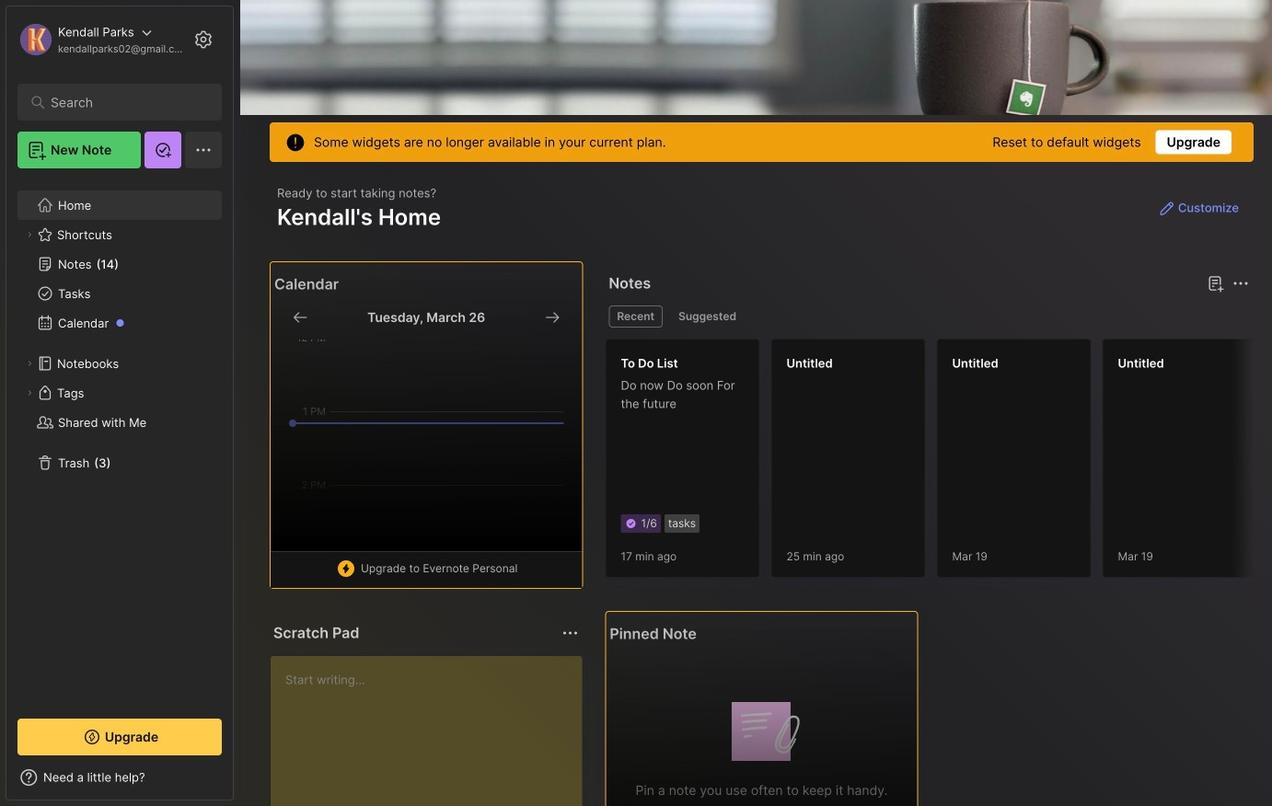 Task type: locate. For each thing, give the bounding box(es) containing it.
None search field
[[51, 91, 197, 113]]

row group
[[605, 339, 1272, 589]]

click to collapse image
[[232, 772, 246, 795]]

more actions image
[[1230, 273, 1252, 295], [559, 622, 581, 645]]

0 horizontal spatial tab
[[609, 306, 663, 328]]

main element
[[0, 0, 239, 807]]

0 vertical spatial more actions image
[[1230, 273, 1252, 295]]

More actions field
[[1228, 271, 1254, 296], [557, 621, 583, 646]]

1 vertical spatial more actions image
[[559, 622, 581, 645]]

0 vertical spatial more actions field
[[1228, 271, 1254, 296]]

more actions image for more actions field to the top
[[1230, 273, 1252, 295]]

1 horizontal spatial more actions field
[[1228, 271, 1254, 296]]

1 horizontal spatial more actions image
[[1230, 273, 1252, 295]]

tab list
[[609, 306, 1247, 328]]

settings image
[[192, 29, 215, 51]]

tab
[[609, 306, 663, 328], [670, 306, 745, 328]]

tree
[[6, 180, 233, 703]]

0 horizontal spatial more actions field
[[557, 621, 583, 646]]

1 vertical spatial more actions field
[[557, 621, 583, 646]]

0 horizontal spatial more actions image
[[559, 622, 581, 645]]

1 horizontal spatial tab
[[670, 306, 745, 328]]

Start writing… text field
[[285, 656, 581, 807]]



Task type: vqa. For each thing, say whether or not it's contained in the screenshot.
14 to the top
no



Task type: describe. For each thing, give the bounding box(es) containing it.
none search field inside main element
[[51, 91, 197, 113]]

Search text field
[[51, 94, 197, 111]]

expand tags image
[[24, 388, 35, 399]]

tree inside main element
[[6, 180, 233, 703]]

expand notebooks image
[[24, 358, 35, 369]]

more actions image for more actions field to the left
[[559, 622, 581, 645]]

1 tab from the left
[[609, 306, 663, 328]]

WHAT'S NEW field
[[6, 763, 233, 793]]

2 tab from the left
[[670, 306, 745, 328]]

Account field
[[17, 21, 188, 58]]



